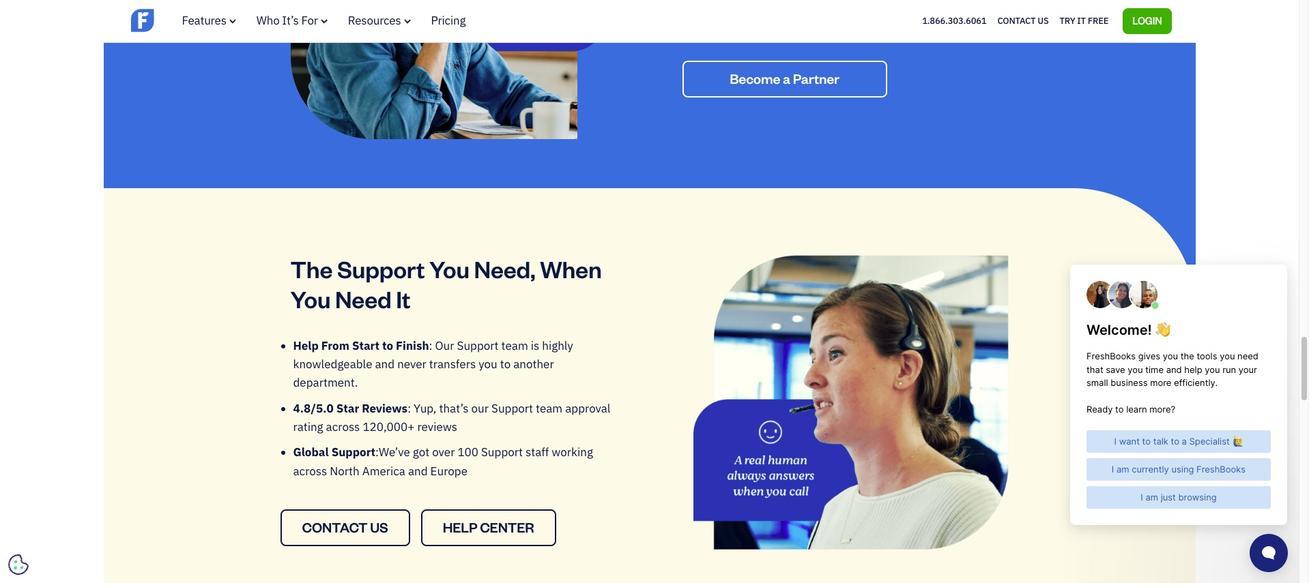 Task type: describe. For each thing, give the bounding box(es) containing it.
support inside : yup, that's our support team approval rating across 120,000+ reviews
[[491, 401, 533, 416]]

got
[[413, 445, 429, 460]]

america
[[362, 464, 405, 479]]

who it's for
[[257, 13, 318, 28]]

try it free link
[[1060, 12, 1109, 30]]

support inside ':we've got over 100 support staff working across north america and europe'
[[481, 445, 523, 460]]

features link
[[182, 13, 236, 28]]

you
[[479, 357, 497, 372]]

contact
[[998, 15, 1036, 26]]

our
[[471, 401, 489, 416]]

0 horizontal spatial to
[[382, 338, 393, 353]]

across inside : yup, that's our support team approval rating across 120,000+ reviews
[[326, 420, 360, 435]]

team inside : our support team is highly knowledgeable and never transfers you to another department.
[[501, 338, 528, 353]]

help center
[[443, 519, 534, 537]]

100
[[458, 445, 479, 460]]

features
[[182, 13, 226, 28]]

pricing
[[431, 13, 466, 28]]

us
[[1038, 15, 1049, 26]]

try it free
[[1060, 15, 1109, 26]]

pricing link
[[431, 13, 466, 28]]

the support you need, when you need it
[[290, 254, 602, 314]]

north
[[330, 464, 360, 479]]

support inside the support you need, when you need it
[[337, 254, 425, 284]]

staff
[[526, 445, 549, 460]]

login
[[1133, 14, 1162, 26]]

approval
[[565, 401, 611, 416]]

become
[[730, 70, 780, 88]]

working
[[552, 445, 593, 460]]

it
[[396, 284, 410, 314]]

1.866.303.6061
[[922, 15, 987, 26]]

transfers
[[429, 357, 476, 372]]

contact us link
[[998, 12, 1049, 30]]

us
[[370, 519, 388, 537]]

never
[[397, 357, 426, 372]]

cookie preferences image
[[8, 555, 29, 575]]

team inside : yup, that's our support team approval rating across 120,000+ reviews
[[536, 401, 563, 416]]

120,000+
[[363, 420, 415, 435]]

a
[[783, 70, 790, 88]]

and inside : our support team is highly knowledgeable and never transfers you to another department.
[[375, 357, 395, 372]]

cookie consent banner dialog
[[10, 416, 215, 573]]

: yup, that's our support team approval rating across 120,000+ reviews
[[293, 401, 611, 435]]

knowledgeable
[[293, 357, 372, 372]]

another
[[513, 357, 554, 372]]

when
[[540, 254, 602, 284]]

for
[[301, 13, 318, 28]]

yup,
[[414, 401, 437, 416]]

4.8/5.0
[[293, 401, 334, 416]]

contact
[[302, 519, 368, 537]]

it's
[[282, 13, 299, 28]]

from
[[321, 338, 349, 353]]

: for help from start to finish
[[429, 338, 432, 353]]

highly
[[542, 338, 573, 353]]



Task type: vqa. For each thing, say whether or not it's contained in the screenshot.
Sign up with Apple
no



Task type: locate. For each thing, give the bounding box(es) containing it.
team left is
[[501, 338, 528, 353]]

who
[[257, 13, 280, 28]]

you
[[429, 254, 470, 284], [290, 284, 331, 314]]

resources
[[348, 13, 401, 28]]

contact us
[[302, 519, 388, 537]]

: our support team is highly knowledgeable and never transfers you to another department.
[[293, 338, 573, 391]]

and inside ':we've got over 100 support staff working across north america and europe'
[[408, 464, 428, 479]]

0 horizontal spatial you
[[290, 284, 331, 314]]

1 horizontal spatial and
[[408, 464, 428, 479]]

across down star
[[326, 420, 360, 435]]

1 vertical spatial across
[[293, 464, 327, 479]]

try
[[1060, 15, 1075, 26]]

need,
[[474, 254, 536, 284]]

to
[[382, 338, 393, 353], [500, 357, 511, 372]]

0 vertical spatial :
[[429, 338, 432, 353]]

that's
[[439, 401, 469, 416]]

who it's for link
[[257, 13, 327, 28]]

partner with freshbooks image
[[290, 0, 606, 139]]

finish
[[396, 338, 429, 353]]

help center link
[[421, 510, 556, 547]]

1 vertical spatial to
[[500, 357, 511, 372]]

help
[[443, 519, 477, 537]]

and down got
[[408, 464, 428, 479]]

:we've got over 100 support staff working across north america and europe
[[293, 445, 593, 479]]

reviews
[[417, 420, 457, 435]]

and
[[375, 357, 395, 372], [408, 464, 428, 479]]

freshbooks logo image
[[131, 7, 237, 33]]

: inside : our support team is highly knowledgeable and never transfers you to another department.
[[429, 338, 432, 353]]

4.8/5.0 star reviews
[[293, 401, 408, 416]]

1 horizontal spatial team
[[536, 401, 563, 416]]

support
[[337, 254, 425, 284], [457, 338, 499, 353], [491, 401, 533, 416], [331, 445, 376, 460], [481, 445, 523, 460]]

become a partner
[[730, 70, 840, 88]]

1 vertical spatial and
[[408, 464, 428, 479]]

the
[[290, 254, 333, 284]]

1 horizontal spatial :
[[429, 338, 432, 353]]

it
[[1077, 15, 1086, 26]]

0 horizontal spatial team
[[501, 338, 528, 353]]

1 horizontal spatial you
[[429, 254, 470, 284]]

login link
[[1123, 8, 1172, 34]]

rating
[[293, 420, 323, 435]]

contact us
[[998, 15, 1049, 26]]

help from start to finish
[[293, 338, 429, 353]]

need
[[335, 284, 391, 314]]

team left the approval in the bottom left of the page
[[536, 401, 563, 416]]

:we've
[[376, 445, 410, 460]]

to right the you
[[500, 357, 511, 372]]

: left yup,
[[408, 401, 411, 416]]

europe
[[430, 464, 468, 479]]

:
[[429, 338, 432, 353], [408, 401, 411, 416]]

become a partner link
[[682, 61, 887, 98]]

: inside : yup, that's our support team approval rating across 120,000+ reviews
[[408, 401, 411, 416]]

1 vertical spatial team
[[536, 401, 563, 416]]

0 horizontal spatial and
[[375, 357, 395, 372]]

across
[[326, 420, 360, 435], [293, 464, 327, 479]]

free
[[1088, 15, 1109, 26]]

to right 'start'
[[382, 338, 393, 353]]

team
[[501, 338, 528, 353], [536, 401, 563, 416]]

partner
[[793, 70, 840, 88]]

: left "our"
[[429, 338, 432, 353]]

across inside ':we've got over 100 support staff working across north america and europe'
[[293, 464, 327, 479]]

to inside : our support team is highly knowledgeable and never transfers you to another department.
[[500, 357, 511, 372]]

resources link
[[348, 13, 411, 28]]

over
[[432, 445, 455, 460]]

across down 'global'
[[293, 464, 327, 479]]

global
[[293, 445, 329, 460]]

star
[[336, 401, 359, 416]]

1.866.303.6061 link
[[922, 15, 987, 26]]

center
[[480, 519, 534, 537]]

and down 'start'
[[375, 357, 395, 372]]

0 vertical spatial across
[[326, 420, 360, 435]]

1 vertical spatial :
[[408, 401, 411, 416]]

help
[[293, 338, 319, 353]]

reviews
[[362, 401, 408, 416]]

0 vertical spatial and
[[375, 357, 395, 372]]

our
[[435, 338, 454, 353]]

global support
[[293, 445, 376, 460]]

1 horizontal spatial to
[[500, 357, 511, 372]]

0 vertical spatial to
[[382, 338, 393, 353]]

you right it
[[429, 254, 470, 284]]

support inside : our support team is highly knowledgeable and never transfers you to another department.
[[457, 338, 499, 353]]

department.
[[293, 376, 358, 391]]

: for 4.8/5.0 star reviews
[[408, 401, 411, 416]]

you up help
[[290, 284, 331, 314]]

0 horizontal spatial :
[[408, 401, 411, 416]]

is
[[531, 338, 539, 353]]

start
[[352, 338, 380, 353]]

0 vertical spatial team
[[501, 338, 528, 353]]

contact us link
[[280, 510, 410, 547]]



